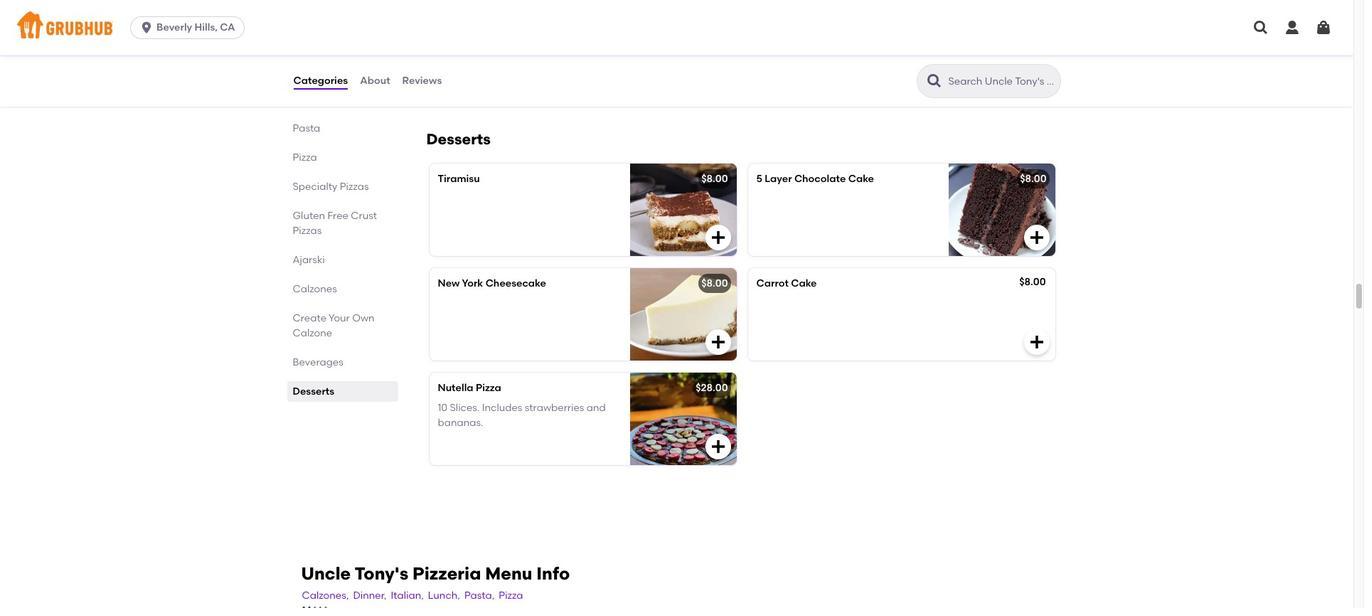 Task type: vqa. For each thing, say whether or not it's contained in the screenshot.
Pizza button
yes



Task type: locate. For each thing, give the bounding box(es) containing it.
pizza down menu
[[499, 590, 523, 602]]

pasta,
[[464, 590, 495, 602]]

cheesecake
[[486, 277, 546, 290]]

lunch, button
[[427, 588, 461, 604]]

$28.00
[[696, 382, 728, 394]]

pizzas up 'crust'
[[340, 181, 369, 193]]

0 horizontal spatial pizzas
[[293, 225, 322, 237]]

1 vertical spatial desserts
[[293, 386, 334, 398]]

side orders and appetizers
[[293, 20, 370, 47]]

calzones
[[293, 283, 337, 295]]

uncle tony's pizzeria menu info
[[301, 563, 570, 584]]

cake right chocolate
[[848, 173, 874, 185]]

desserts
[[426, 130, 491, 148], [293, 386, 334, 398]]

and inside side orders and appetizers
[[351, 20, 370, 32]]

main navigation navigation
[[0, 0, 1354, 55]]

svg image
[[1028, 229, 1045, 246], [710, 438, 727, 455]]

own
[[352, 312, 375, 324]]

$8.00 for tiramisu
[[701, 173, 728, 185]]

about
[[360, 75, 390, 87]]

desserts down the beverages
[[293, 386, 334, 398]]

$8.00
[[701, 173, 728, 185], [1020, 173, 1047, 185], [1019, 276, 1046, 288], [701, 277, 728, 290]]

bananas.
[[438, 417, 483, 429]]

york
[[462, 277, 483, 290]]

svg image
[[1253, 19, 1270, 36], [1284, 19, 1301, 36], [1315, 19, 1332, 36], [139, 21, 154, 35], [710, 229, 727, 246], [710, 334, 727, 351], [1028, 334, 1045, 351]]

0 horizontal spatial and
[[351, 20, 370, 32]]

Search Uncle Tony's Pizzeria search field
[[947, 75, 1056, 88]]

0 horizontal spatial svg image
[[710, 438, 727, 455]]

1 horizontal spatial pizzas
[[340, 181, 369, 193]]

nutella
[[438, 382, 473, 394]]

reviews
[[402, 75, 442, 87]]

beverly
[[157, 21, 192, 33]]

nutella pizza
[[438, 382, 501, 394]]

pizza button
[[498, 588, 524, 604]]

pizzeria
[[413, 563, 481, 584]]

italian,
[[391, 590, 424, 602]]

pizzas
[[340, 181, 369, 193], [293, 225, 322, 237]]

pizza
[[293, 152, 317, 164], [476, 382, 501, 394], [499, 590, 523, 602]]

0 vertical spatial cake
[[848, 173, 874, 185]]

cranberry juice
[[438, 46, 517, 58]]

$8.00 for new york cheesecake
[[701, 277, 728, 290]]

and right strawberries
[[587, 402, 606, 414]]

1 horizontal spatial svg image
[[1028, 229, 1045, 246]]

cake right carrot
[[791, 277, 817, 290]]

search icon image
[[926, 73, 943, 90]]

1 vertical spatial cake
[[791, 277, 817, 290]]

$8.00 for 5 layer chocolate cake
[[1020, 173, 1047, 185]]

pizza up includes
[[476, 382, 501, 394]]

cake
[[848, 173, 874, 185], [791, 277, 817, 290]]

1 vertical spatial svg image
[[710, 438, 727, 455]]

1 vertical spatial and
[[587, 402, 606, 414]]

salads
[[293, 64, 325, 76]]

beverages
[[293, 356, 343, 368]]

0 vertical spatial pizza
[[293, 152, 317, 164]]

and right orders
[[351, 20, 370, 32]]

new york cheesecake image
[[630, 268, 737, 361]]

about button
[[359, 55, 391, 107]]

and
[[351, 20, 370, 32], [587, 402, 606, 414]]

pizzas down gluten
[[293, 225, 322, 237]]

menu
[[485, 563, 532, 584]]

ca
[[220, 21, 235, 33]]

tiramisu
[[438, 173, 480, 185]]

your
[[329, 312, 350, 324]]

pizza down pasta
[[293, 152, 317, 164]]

calzones,
[[302, 590, 349, 602]]

calzones, dinner, italian, lunch, pasta, pizza
[[302, 590, 523, 602]]

1 horizontal spatial and
[[587, 402, 606, 414]]

1 vertical spatial pizzas
[[293, 225, 322, 237]]

appetizers
[[293, 35, 344, 47]]

categories
[[293, 75, 348, 87]]

0 vertical spatial and
[[351, 20, 370, 32]]

includes
[[482, 402, 522, 414]]

svg image inside beverly hills, ca button
[[139, 21, 154, 35]]

0 vertical spatial svg image
[[1028, 229, 1045, 246]]

1 horizontal spatial cake
[[848, 173, 874, 185]]

lunch,
[[428, 590, 460, 602]]

svg image for $28.00
[[710, 438, 727, 455]]

desserts up tiramisu
[[426, 130, 491, 148]]

new
[[438, 277, 460, 290]]

0 horizontal spatial desserts
[[293, 386, 334, 398]]

gluten free crust pizzas
[[293, 210, 377, 237]]

cranberry
[[438, 46, 488, 58]]

chocolate
[[794, 173, 846, 185]]

1 horizontal spatial desserts
[[426, 130, 491, 148]]

pasta, button
[[464, 588, 495, 604]]



Task type: describe. For each thing, give the bounding box(es) containing it.
0 vertical spatial pizzas
[[340, 181, 369, 193]]

crust
[[351, 210, 377, 222]]

uncle
[[301, 563, 351, 584]]

info
[[537, 563, 570, 584]]

reviews button
[[402, 55, 443, 107]]

0 horizontal spatial cake
[[791, 277, 817, 290]]

carrot cake
[[756, 277, 817, 290]]

ajarski
[[293, 254, 325, 266]]

orders
[[316, 20, 349, 32]]

tiramisu image
[[630, 164, 737, 256]]

create your own calzone
[[293, 312, 375, 339]]

specialty pizzas
[[293, 181, 369, 193]]

categories button
[[293, 55, 349, 107]]

5
[[756, 173, 762, 185]]

strawberries
[[525, 402, 584, 414]]

$3.00
[[701, 45, 727, 57]]

specialty
[[293, 181, 337, 193]]

free
[[328, 210, 349, 222]]

sandwiches
[[293, 93, 351, 105]]

pizzas inside the gluten free crust pizzas
[[293, 225, 322, 237]]

gluten
[[293, 210, 325, 222]]

calzones, button
[[301, 588, 350, 604]]

dinner,
[[353, 590, 387, 602]]

italian, button
[[390, 588, 425, 604]]

layer
[[765, 173, 792, 185]]

tony's
[[355, 563, 408, 584]]

and inside 10 slices. includes strawberries and bananas.
[[587, 402, 606, 414]]

juice
[[490, 46, 517, 58]]

slices.
[[450, 402, 480, 414]]

pasta
[[293, 122, 320, 134]]

calzone
[[293, 327, 332, 339]]

beverly hills, ca button
[[130, 16, 250, 39]]

10
[[438, 402, 448, 414]]

2 vertical spatial pizza
[[499, 590, 523, 602]]

hills,
[[195, 21, 218, 33]]

create
[[293, 312, 327, 324]]

nutella pizza image
[[630, 373, 737, 465]]

5 layer chocolate cake
[[756, 173, 874, 185]]

new york cheesecake
[[438, 277, 546, 290]]

0 vertical spatial desserts
[[426, 130, 491, 148]]

carrot
[[756, 277, 789, 290]]

side
[[293, 20, 314, 32]]

1 vertical spatial pizza
[[476, 382, 501, 394]]

10 slices. includes strawberries and bananas.
[[438, 402, 606, 429]]

5 layer chocolate cake image
[[949, 164, 1055, 256]]

svg image for $8.00
[[1028, 229, 1045, 246]]

beverly hills, ca
[[157, 21, 235, 33]]

dinner, button
[[352, 588, 387, 604]]



